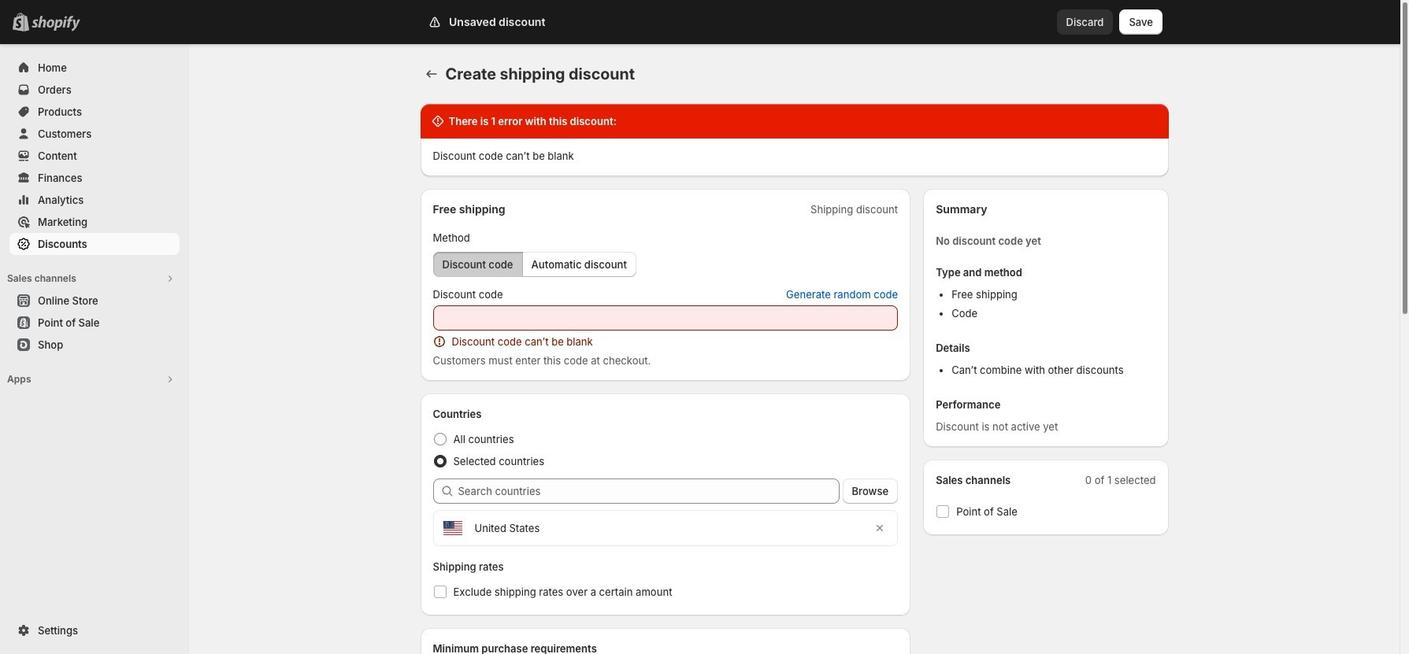 Task type: locate. For each thing, give the bounding box(es) containing it.
None text field
[[433, 306, 898, 331]]

Search countries text field
[[458, 479, 840, 504]]

shopify image
[[32, 16, 80, 32]]



Task type: vqa. For each thing, say whether or not it's contained in the screenshot.
Staff link
no



